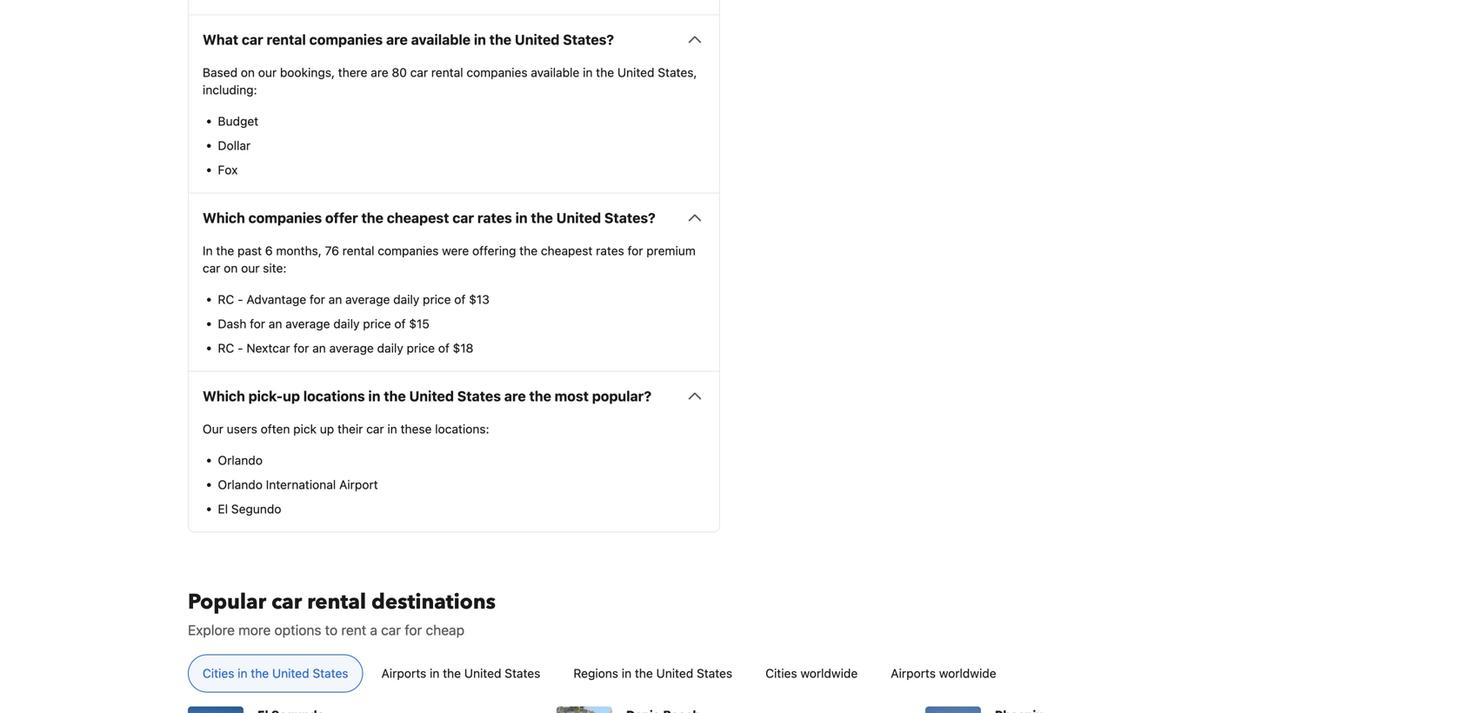 Task type: locate. For each thing, give the bounding box(es) containing it.
car right what on the left top of the page
[[242, 31, 263, 48]]

1 horizontal spatial of
[[438, 341, 450, 355]]

our
[[258, 65, 277, 79], [241, 261, 260, 275]]

airports
[[382, 666, 427, 681], [891, 666, 936, 681]]

airports for airports worldwide
[[891, 666, 936, 681]]

cities
[[203, 666, 234, 681], [766, 666, 798, 681]]

price for $13
[[423, 292, 451, 307]]

companies inside based on our bookings, there are 80 car rental companies available in the united states, including:
[[467, 65, 528, 79]]

daily up 'which pick-up locations in the united states are the most popular?'
[[377, 341, 404, 355]]

airports in the united states button
[[367, 655, 556, 693]]

for right nextcar
[[294, 341, 309, 355]]

2 vertical spatial price
[[407, 341, 435, 355]]

including:
[[203, 82, 257, 97]]

0 horizontal spatial rates
[[478, 210, 512, 226]]

car right a
[[381, 622, 401, 639]]

an for advantage
[[329, 292, 342, 307]]

are
[[386, 31, 408, 48], [371, 65, 389, 79], [505, 388, 526, 404]]

there
[[338, 65, 368, 79]]

-
[[238, 292, 243, 307], [238, 341, 243, 355]]

rental down what car rental companies are available in the united states? "dropdown button"
[[432, 65, 463, 79]]

states?
[[563, 31, 614, 48], [605, 210, 656, 226]]

car up the were
[[453, 210, 474, 226]]

in
[[474, 31, 486, 48], [583, 65, 593, 79], [516, 210, 528, 226], [368, 388, 381, 404], [388, 422, 397, 436], [238, 666, 248, 681], [430, 666, 440, 681], [622, 666, 632, 681]]

1 vertical spatial up
[[320, 422, 334, 436]]

an
[[329, 292, 342, 307], [269, 317, 282, 331], [313, 341, 326, 355]]

states inside dropdown button
[[458, 388, 501, 404]]

airports inside button
[[382, 666, 427, 681]]

daily up $15
[[393, 292, 420, 307]]

- for nextcar
[[238, 341, 243, 355]]

1 rc from the top
[[218, 292, 234, 307]]

el segundo
[[218, 502, 281, 516]]

states inside "button"
[[313, 666, 349, 681]]

2 vertical spatial daily
[[377, 341, 404, 355]]

rates inside dropdown button
[[478, 210, 512, 226]]

the
[[490, 31, 512, 48], [596, 65, 614, 79], [362, 210, 384, 226], [531, 210, 553, 226], [216, 243, 234, 258], [520, 243, 538, 258], [384, 388, 406, 404], [530, 388, 552, 404], [251, 666, 269, 681], [443, 666, 461, 681], [635, 666, 653, 681]]

1 vertical spatial rates
[[596, 243, 625, 258]]

1 vertical spatial of
[[395, 317, 406, 331]]

0 horizontal spatial an
[[269, 317, 282, 331]]

available
[[411, 31, 471, 48], [531, 65, 580, 79]]

0 vertical spatial average
[[346, 292, 390, 307]]

which up our
[[203, 388, 245, 404]]

orlando
[[218, 453, 263, 468], [218, 478, 263, 492]]

0 vertical spatial which
[[203, 210, 245, 226]]

which inside dropdown button
[[203, 388, 245, 404]]

rates up offering
[[478, 210, 512, 226]]

price down rc - advantage for an average daily price of $13
[[363, 317, 391, 331]]

2 rc from the top
[[218, 341, 234, 355]]

advantage
[[247, 292, 306, 307]]

0 horizontal spatial available
[[411, 31, 471, 48]]

of left the $13
[[455, 292, 466, 307]]

1 worldwide from the left
[[801, 666, 858, 681]]

1 vertical spatial which
[[203, 388, 245, 404]]

1 vertical spatial states?
[[605, 210, 656, 226]]

1 airports from the left
[[382, 666, 427, 681]]

0 vertical spatial price
[[423, 292, 451, 307]]

cities for cities in the united states
[[203, 666, 234, 681]]

1 horizontal spatial airports
[[891, 666, 936, 681]]

companies inside what car rental companies are available in the united states? "dropdown button"
[[309, 31, 383, 48]]

$13
[[469, 292, 490, 307]]

average up dash for an average daily price of $15
[[346, 292, 390, 307]]

rc down dash
[[218, 341, 234, 355]]

price up $15
[[423, 292, 451, 307]]

our down past
[[241, 261, 260, 275]]

0 vertical spatial an
[[329, 292, 342, 307]]

0 vertical spatial -
[[238, 292, 243, 307]]

car right their
[[367, 422, 384, 436]]

on down past
[[224, 261, 238, 275]]

car right 80
[[410, 65, 428, 79]]

offer
[[325, 210, 358, 226]]

rental
[[267, 31, 306, 48], [432, 65, 463, 79], [343, 243, 375, 258], [307, 588, 366, 617]]

0 vertical spatial available
[[411, 31, 471, 48]]

2 vertical spatial are
[[505, 388, 526, 404]]

0 horizontal spatial on
[[224, 261, 238, 275]]

airports worldwide button
[[877, 655, 1012, 693]]

2 - from the top
[[238, 341, 243, 355]]

tab list
[[174, 655, 1288, 694]]

past
[[238, 243, 262, 258]]

0 horizontal spatial airports
[[382, 666, 427, 681]]

2 vertical spatial average
[[329, 341, 374, 355]]

for right dash
[[250, 317, 265, 331]]

0 vertical spatial of
[[455, 292, 466, 307]]

states
[[458, 388, 501, 404], [313, 666, 349, 681], [505, 666, 541, 681], [697, 666, 733, 681]]

are left 80
[[371, 65, 389, 79]]

orlando up el segundo
[[218, 478, 263, 492]]

1 vertical spatial cheapest
[[541, 243, 593, 258]]

2 horizontal spatial an
[[329, 292, 342, 307]]

1 horizontal spatial rates
[[596, 243, 625, 258]]

0 horizontal spatial up
[[283, 388, 300, 404]]

0 vertical spatial our
[[258, 65, 277, 79]]

cities in the united states button
[[188, 655, 363, 693]]

1 - from the top
[[238, 292, 243, 307]]

2 airports from the left
[[891, 666, 936, 681]]

are up 80
[[386, 31, 408, 48]]

rates left premium
[[596, 243, 625, 258]]

1 horizontal spatial worldwide
[[940, 666, 997, 681]]

regions
[[574, 666, 619, 681]]

0 vertical spatial are
[[386, 31, 408, 48]]

cheapest right offering
[[541, 243, 593, 258]]

cities in the united states
[[203, 666, 349, 681]]

80
[[392, 65, 407, 79]]

orlando for orlando international airport
[[218, 478, 263, 492]]

what car rental companies are available in the united states? button
[[203, 29, 706, 50]]

worldwide for cities worldwide
[[801, 666, 858, 681]]

price for $18
[[407, 341, 435, 355]]

international
[[266, 478, 336, 492]]

1 horizontal spatial cities
[[766, 666, 798, 681]]

price down $15
[[407, 341, 435, 355]]

rental up bookings,
[[267, 31, 306, 48]]

of
[[455, 292, 466, 307], [395, 317, 406, 331], [438, 341, 450, 355]]

locations
[[304, 388, 365, 404]]

rates
[[478, 210, 512, 226], [596, 243, 625, 258]]

average down "advantage"
[[286, 317, 330, 331]]

based on our bookings, there are 80 car rental companies available in the united states, including:
[[203, 65, 697, 97]]

average down dash for an average daily price of $15
[[329, 341, 374, 355]]

which pick-up locations in the united states are the most popular?
[[203, 388, 652, 404]]

1 cities from the left
[[203, 666, 234, 681]]

our left bookings,
[[258, 65, 277, 79]]

0 vertical spatial daily
[[393, 292, 420, 307]]

1 vertical spatial our
[[241, 261, 260, 275]]

el
[[218, 502, 228, 516]]

orlando down users
[[218, 453, 263, 468]]

1 horizontal spatial available
[[531, 65, 580, 79]]

1 horizontal spatial an
[[313, 341, 326, 355]]

up right pick
[[320, 422, 334, 436]]

car inside which companies offer the cheapest car rates  in the united states? dropdown button
[[453, 210, 474, 226]]

rental right 76
[[343, 243, 375, 258]]

cities inside "button"
[[203, 666, 234, 681]]

0 vertical spatial up
[[283, 388, 300, 404]]

companies
[[309, 31, 383, 48], [467, 65, 528, 79], [249, 210, 322, 226], [378, 243, 439, 258]]

0 horizontal spatial cities
[[203, 666, 234, 681]]

1 vertical spatial are
[[371, 65, 389, 79]]

2 vertical spatial of
[[438, 341, 450, 355]]

$18
[[453, 341, 474, 355]]

0 vertical spatial cheapest
[[387, 210, 449, 226]]

price
[[423, 292, 451, 307], [363, 317, 391, 331], [407, 341, 435, 355]]

76
[[325, 243, 339, 258]]

most
[[555, 388, 589, 404]]

on
[[241, 65, 255, 79], [224, 261, 238, 275]]

companies up months,
[[249, 210, 322, 226]]

1 vertical spatial available
[[531, 65, 580, 79]]

1 vertical spatial on
[[224, 261, 238, 275]]

for left cheap in the left bottom of the page
[[405, 622, 422, 639]]

0 vertical spatial states?
[[563, 31, 614, 48]]

car down in
[[203, 261, 221, 275]]

daily up rc - nextcar for an average daily price of $18
[[334, 317, 360, 331]]

0 horizontal spatial cheapest
[[387, 210, 449, 226]]

2 horizontal spatial of
[[455, 292, 466, 307]]

segundo
[[231, 502, 281, 516]]

- up dash
[[238, 292, 243, 307]]

2 cities from the left
[[766, 666, 798, 681]]

up
[[283, 388, 300, 404], [320, 422, 334, 436]]

cheapest inside in the past 6 months, 76 rental companies were offering the cheapest rates for premium car on our site:
[[541, 243, 593, 258]]

6
[[265, 243, 273, 258]]

cheapest up the were
[[387, 210, 449, 226]]

rc - nextcar for an average daily price of $18
[[218, 341, 474, 355]]

- down dash
[[238, 341, 243, 355]]

regions in the united states
[[574, 666, 733, 681]]

worldwide for airports worldwide
[[940, 666, 997, 681]]

companies down what car rental companies are available in the united states? "dropdown button"
[[467, 65, 528, 79]]

for up dash for an average daily price of $15
[[310, 292, 325, 307]]

car inside in the past 6 months, 76 rental companies were offering the cheapest rates for premium car on our site:
[[203, 261, 221, 275]]

states inside button
[[505, 666, 541, 681]]

of left $18
[[438, 341, 450, 355]]

rc up dash
[[218, 292, 234, 307]]

dash
[[218, 317, 247, 331]]

1 horizontal spatial up
[[320, 422, 334, 436]]

an down dash for an average daily price of $15
[[313, 341, 326, 355]]

companies up there
[[309, 31, 383, 48]]

0 vertical spatial on
[[241, 65, 255, 79]]

of left $15
[[395, 317, 406, 331]]

for
[[628, 243, 644, 258], [310, 292, 325, 307], [250, 317, 265, 331], [294, 341, 309, 355], [405, 622, 422, 639]]

pick
[[293, 422, 317, 436]]

which
[[203, 210, 245, 226], [203, 388, 245, 404]]

budget
[[218, 114, 259, 128]]

rates inside in the past 6 months, 76 rental companies were offering the cheapest rates for premium car on our site:
[[596, 243, 625, 258]]

1 orlando from the top
[[218, 453, 263, 468]]

states for cities in the united states
[[313, 666, 349, 681]]

airport
[[339, 478, 378, 492]]

nextcar
[[247, 341, 290, 355]]

1 vertical spatial orlando
[[218, 478, 263, 492]]

cities inside button
[[766, 666, 798, 681]]

2 orlando from the top
[[218, 478, 263, 492]]

1 which from the top
[[203, 210, 245, 226]]

companies down which companies offer the cheapest car rates  in the united states?
[[378, 243, 439, 258]]

orlando for orlando
[[218, 453, 263, 468]]

which up in
[[203, 210, 245, 226]]

the inside "dropdown button"
[[490, 31, 512, 48]]

0 vertical spatial rc
[[218, 292, 234, 307]]

united inside dropdown button
[[409, 388, 454, 404]]

for left premium
[[628, 243, 644, 258]]

airports for airports in the united states
[[382, 666, 427, 681]]

united
[[515, 31, 560, 48], [618, 65, 655, 79], [557, 210, 601, 226], [409, 388, 454, 404], [272, 666, 309, 681], [465, 666, 502, 681], [657, 666, 694, 681]]

up up pick
[[283, 388, 300, 404]]

often
[[261, 422, 290, 436]]

in inside "button"
[[238, 666, 248, 681]]

2 vertical spatial an
[[313, 341, 326, 355]]

our
[[203, 422, 224, 436]]

2 which from the top
[[203, 388, 245, 404]]

car
[[242, 31, 263, 48], [410, 65, 428, 79], [453, 210, 474, 226], [203, 261, 221, 275], [367, 422, 384, 436], [272, 588, 302, 617], [381, 622, 401, 639]]

which inside dropdown button
[[203, 210, 245, 226]]

rental inside based on our bookings, there are 80 car rental companies available in the united states, including:
[[432, 65, 463, 79]]

the inside based on our bookings, there are 80 car rental companies available in the united states, including:
[[596, 65, 614, 79]]

$15
[[409, 317, 430, 331]]

1 horizontal spatial on
[[241, 65, 255, 79]]

average
[[346, 292, 390, 307], [286, 317, 330, 331], [329, 341, 374, 355]]

rc
[[218, 292, 234, 307], [218, 341, 234, 355]]

in inside button
[[622, 666, 632, 681]]

worldwide
[[801, 666, 858, 681], [940, 666, 997, 681]]

united inside based on our bookings, there are 80 car rental companies available in the united states, including:
[[618, 65, 655, 79]]

daily for advantage
[[393, 292, 420, 307]]

an up dash for an average daily price of $15
[[329, 292, 342, 307]]

daily
[[393, 292, 420, 307], [334, 317, 360, 331], [377, 341, 404, 355]]

which for which companies offer the cheapest car rates  in the united states?
[[203, 210, 245, 226]]

which companies offer the cheapest car rates  in the united states?
[[203, 210, 656, 226]]

united inside button
[[657, 666, 694, 681]]

0 vertical spatial rates
[[478, 210, 512, 226]]

in inside button
[[430, 666, 440, 681]]

0 horizontal spatial worldwide
[[801, 666, 858, 681]]

2 worldwide from the left
[[940, 666, 997, 681]]

1 vertical spatial -
[[238, 341, 243, 355]]

cities worldwide
[[766, 666, 858, 681]]

0 vertical spatial orlando
[[218, 453, 263, 468]]

cheapest inside dropdown button
[[387, 210, 449, 226]]

on up including:
[[241, 65, 255, 79]]

an down "advantage"
[[269, 317, 282, 331]]

airports inside button
[[891, 666, 936, 681]]

1 vertical spatial an
[[269, 317, 282, 331]]

our users often pick up their car in these locations:
[[203, 422, 490, 436]]

rental up the to
[[307, 588, 366, 617]]

car up options
[[272, 588, 302, 617]]

bookings,
[[280, 65, 335, 79]]

1 horizontal spatial cheapest
[[541, 243, 593, 258]]

1 vertical spatial rc
[[218, 341, 234, 355]]

states inside button
[[697, 666, 733, 681]]

up inside dropdown button
[[283, 388, 300, 404]]

are left most
[[505, 388, 526, 404]]

offering
[[473, 243, 516, 258]]



Task type: describe. For each thing, give the bounding box(es) containing it.
our inside in the past 6 months, 76 rental companies were offering the cheapest rates for premium car on our site:
[[241, 261, 260, 275]]

1 vertical spatial average
[[286, 317, 330, 331]]

based
[[203, 65, 238, 79]]

states for regions in the united states
[[697, 666, 733, 681]]

their
[[338, 422, 363, 436]]

airports in the united states
[[382, 666, 541, 681]]

rc - advantage for an average daily price of $13
[[218, 292, 490, 307]]

in inside based on our bookings, there are 80 car rental companies available in the united states, including:
[[583, 65, 593, 79]]

locations:
[[435, 422, 490, 436]]

in inside dropdown button
[[516, 210, 528, 226]]

options
[[275, 622, 322, 639]]

are inside based on our bookings, there are 80 car rental companies available in the united states, including:
[[371, 65, 389, 79]]

united inside "dropdown button"
[[515, 31, 560, 48]]

for inside in the past 6 months, 76 rental companies were offering the cheapest rates for premium car on our site:
[[628, 243, 644, 258]]

fox
[[218, 163, 238, 177]]

average for advantage
[[346, 292, 390, 307]]

were
[[442, 243, 469, 258]]

states? inside "dropdown button"
[[563, 31, 614, 48]]

daily for nextcar
[[377, 341, 404, 355]]

dash for an average daily price of $15
[[218, 317, 430, 331]]

rc for rc - advantage for an average daily price of $13
[[218, 292, 234, 307]]

pick-
[[249, 388, 283, 404]]

in the past 6 months, 76 rental companies were offering the cheapest rates for premium car on our site:
[[203, 243, 696, 275]]

are inside which pick-up locations in the united states are the most popular? dropdown button
[[505, 388, 526, 404]]

united inside button
[[465, 666, 502, 681]]

1 vertical spatial daily
[[334, 317, 360, 331]]

in
[[203, 243, 213, 258]]

months,
[[276, 243, 322, 258]]

- for advantage
[[238, 292, 243, 307]]

are inside what car rental companies are available in the united states? "dropdown button"
[[386, 31, 408, 48]]

of for $18
[[438, 341, 450, 355]]

explore
[[188, 622, 235, 639]]

rental inside popular car rental destinations explore more options to rent a car for cheap
[[307, 588, 366, 617]]

car inside what car rental companies are available in the united states? "dropdown button"
[[242, 31, 263, 48]]

destinations
[[372, 588, 496, 617]]

rental inside "dropdown button"
[[267, 31, 306, 48]]

users
[[227, 422, 257, 436]]

cities for cities worldwide
[[766, 666, 798, 681]]

site:
[[263, 261, 287, 275]]

which companies offer the cheapest car rates  in the united states? button
[[203, 207, 706, 228]]

in inside dropdown button
[[368, 388, 381, 404]]

to
[[325, 622, 338, 639]]

regions in the united states button
[[559, 655, 748, 693]]

the inside button
[[443, 666, 461, 681]]

car inside based on our bookings, there are 80 car rental companies available in the united states, including:
[[410, 65, 428, 79]]

the inside button
[[635, 666, 653, 681]]

states for airports in the united states
[[505, 666, 541, 681]]

in inside "dropdown button"
[[474, 31, 486, 48]]

our inside based on our bookings, there are 80 car rental companies available in the united states, including:
[[258, 65, 277, 79]]

premium
[[647, 243, 696, 258]]

cities worldwide button
[[751, 655, 873, 693]]

a
[[370, 622, 378, 639]]

rc for rc - nextcar for an average daily price of $18
[[218, 341, 234, 355]]

dollar
[[218, 138, 251, 153]]

available inside based on our bookings, there are 80 car rental companies available in the united states, including:
[[531, 65, 580, 79]]

on inside based on our bookings, there are 80 car rental companies available in the united states, including:
[[241, 65, 255, 79]]

companies inside in the past 6 months, 76 rental companies were offering the cheapest rates for premium car on our site:
[[378, 243, 439, 258]]

orlando international airport
[[218, 478, 378, 492]]

tab list containing cities in the united states
[[174, 655, 1288, 694]]

rent
[[341, 622, 367, 639]]

which pick-up locations in the united states are the most popular? button
[[203, 386, 706, 407]]

for inside popular car rental destinations explore more options to rent a car for cheap
[[405, 622, 422, 639]]

cheap
[[426, 622, 465, 639]]

united inside "button"
[[272, 666, 309, 681]]

popular
[[188, 588, 266, 617]]

which for which pick-up locations in the united states are the most popular?
[[203, 388, 245, 404]]

average for nextcar
[[329, 341, 374, 355]]

united inside dropdown button
[[557, 210, 601, 226]]

0 horizontal spatial of
[[395, 317, 406, 331]]

companies inside which companies offer the cheapest car rates  in the united states? dropdown button
[[249, 210, 322, 226]]

more
[[239, 622, 271, 639]]

what car rental companies are available in the united states?
[[203, 31, 614, 48]]

states,
[[658, 65, 697, 79]]

airports worldwide
[[891, 666, 997, 681]]

popular car rental destinations explore more options to rent a car for cheap
[[188, 588, 496, 639]]

what
[[203, 31, 238, 48]]

1 vertical spatial price
[[363, 317, 391, 331]]

these
[[401, 422, 432, 436]]

the inside "button"
[[251, 666, 269, 681]]

of for $13
[[455, 292, 466, 307]]

popular?
[[592, 388, 652, 404]]

states? inside dropdown button
[[605, 210, 656, 226]]

on inside in the past 6 months, 76 rental companies were offering the cheapest rates for premium car on our site:
[[224, 261, 238, 275]]

rental inside in the past 6 months, 76 rental companies were offering the cheapest rates for premium car on our site:
[[343, 243, 375, 258]]

an for nextcar
[[313, 341, 326, 355]]

available inside "dropdown button"
[[411, 31, 471, 48]]



Task type: vqa. For each thing, say whether or not it's contained in the screenshot.
cheapest
yes



